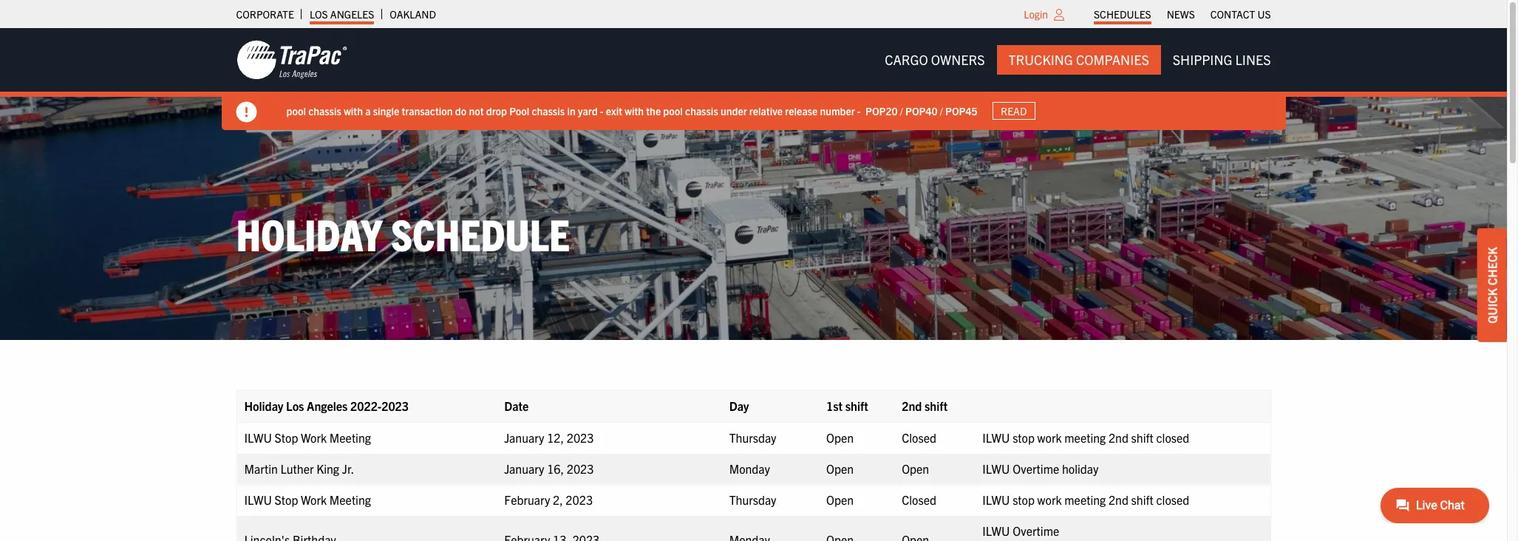Task type: describe. For each thing, give the bounding box(es) containing it.
stop for february 2, 2023
[[275, 493, 298, 507]]

transaction
[[402, 104, 453, 117]]

read link
[[993, 102, 1036, 120]]

2,
[[553, 493, 563, 507]]

closed for january 12, 2023
[[1157, 430, 1190, 445]]

meeting for february 2, 2023
[[1065, 493, 1106, 507]]

shipping lines
[[1173, 51, 1271, 68]]

pop40
[[906, 104, 938, 117]]

3 chassis from the left
[[685, 104, 718, 117]]

login
[[1024, 7, 1048, 21]]

drop
[[486, 104, 507, 117]]

pop45
[[946, 104, 978, 117]]

day
[[729, 399, 749, 413]]

2nd for january 12, 2023
[[1109, 430, 1129, 445]]

martin luther king jr.
[[244, 461, 354, 476]]

work for january 12, 2023
[[301, 430, 327, 445]]

menu bar containing cargo owners
[[873, 45, 1283, 75]]

holiday for holiday schedule
[[236, 206, 382, 260]]

overtime for ilwu overtime holiday
[[1013, 461, 1060, 476]]

16,
[[547, 461, 564, 476]]

contact us
[[1211, 7, 1271, 21]]

corporate link
[[236, 4, 294, 24]]

1 / from the left
[[900, 104, 903, 117]]

ilwu stop work meeting 2nd shift closed for february 2, 2023
[[983, 493, 1190, 507]]

2023 for january 12, 2023
[[567, 430, 594, 445]]

february 2, 2023
[[504, 493, 593, 507]]

meeting for february
[[330, 493, 371, 507]]

contact us link
[[1211, 4, 1271, 24]]

contact
[[1211, 7, 1256, 21]]

jr.
[[342, 461, 354, 476]]

shipping lines link
[[1161, 45, 1283, 75]]

login link
[[1024, 7, 1048, 21]]

closed for january 12, 2023
[[902, 430, 937, 445]]

closed for february 2, 2023
[[902, 493, 937, 507]]

los angeles
[[310, 7, 374, 21]]

trucking companies link
[[997, 45, 1161, 75]]

under
[[721, 104, 747, 117]]

january 12, 2023
[[504, 430, 594, 445]]

open for january 16, 2023
[[827, 461, 854, 476]]

trucking companies
[[1009, 51, 1149, 68]]

open for february 2, 2023
[[827, 493, 854, 507]]

schedules link
[[1094, 4, 1152, 24]]

1 - from the left
[[600, 104, 604, 117]]

relative
[[749, 104, 783, 117]]

schedule
[[391, 206, 570, 260]]

open for january 12, 2023
[[827, 430, 854, 445]]

pool
[[510, 104, 529, 117]]

lines
[[1236, 51, 1271, 68]]

monday
[[729, 461, 770, 476]]

2 - from the left
[[857, 104, 861, 117]]

schedules
[[1094, 7, 1152, 21]]

2 pool from the left
[[663, 104, 683, 117]]

1 pool from the left
[[286, 104, 306, 117]]

work for february 2, 2023
[[301, 493, 327, 507]]

2 chassis from the left
[[532, 104, 565, 117]]

1st
[[827, 399, 843, 413]]

oakland
[[390, 7, 436, 21]]

0 vertical spatial 2nd
[[902, 399, 922, 413]]

ilwu stop work meeting for january 12, 2023
[[244, 430, 371, 445]]

thursday for february 2, 2023
[[729, 493, 777, 507]]

news
[[1167, 7, 1195, 21]]

corporate
[[236, 7, 294, 21]]

king
[[317, 461, 339, 476]]

0 vertical spatial angeles
[[330, 7, 374, 21]]

check
[[1485, 247, 1500, 285]]

2nd for february 2, 2023
[[1109, 493, 1129, 507]]

quick check
[[1485, 247, 1500, 324]]

oakland link
[[390, 4, 436, 24]]

banner containing cargo owners
[[0, 28, 1518, 130]]

closed for february 2, 2023
[[1157, 493, 1190, 507]]

companies
[[1076, 51, 1149, 68]]

pool chassis with a single transaction  do not drop pool chassis in yard -  exit with the pool chassis under relative release number -  pop20 / pop40 / pop45
[[286, 104, 978, 117]]

menu bar containing schedules
[[1086, 4, 1279, 24]]

1 vertical spatial angeles
[[307, 399, 348, 413]]

cargo owners
[[885, 51, 985, 68]]



Task type: vqa. For each thing, say whether or not it's contained in the screenshot.


Task type: locate. For each thing, give the bounding box(es) containing it.
1 stop from the top
[[275, 430, 298, 445]]

pool
[[286, 104, 306, 117], [663, 104, 683, 117]]

1 horizontal spatial pool
[[663, 104, 683, 117]]

1 work from the top
[[301, 430, 327, 445]]

0 vertical spatial closed
[[1157, 430, 1190, 445]]

1 horizontal spatial /
[[940, 104, 943, 117]]

1 vertical spatial stop
[[275, 493, 298, 507]]

0 vertical spatial work
[[1038, 430, 1062, 445]]

los angeles image
[[236, 39, 347, 81]]

1 vertical spatial los
[[286, 399, 304, 413]]

read
[[1001, 104, 1027, 118]]

ilwu
[[244, 430, 272, 445], [983, 430, 1010, 445], [983, 461, 1010, 476], [244, 493, 272, 507], [983, 493, 1010, 507], [983, 524, 1010, 538]]

1 vertical spatial holiday
[[244, 399, 283, 413]]

january for january 16, 2023
[[504, 461, 544, 476]]

2 overtime from the top
[[1013, 524, 1060, 538]]

trucking
[[1009, 51, 1073, 68]]

2 thursday from the top
[[729, 493, 777, 507]]

1 vertical spatial overtime
[[1013, 524, 1060, 538]]

holiday
[[236, 206, 382, 260], [244, 399, 283, 413]]

- left "exit" at the left
[[600, 104, 604, 117]]

quick check link
[[1478, 229, 1507, 342]]

1 overtime from the top
[[1013, 461, 1060, 476]]

february
[[504, 493, 550, 507]]

open
[[827, 430, 854, 445], [827, 461, 854, 476], [902, 461, 929, 476], [827, 493, 854, 507]]

not
[[469, 104, 484, 117]]

1 january from the top
[[504, 430, 544, 445]]

shipping
[[1173, 51, 1233, 68]]

1 stop from the top
[[1013, 430, 1035, 445]]

2 with from the left
[[625, 104, 644, 117]]

with
[[344, 104, 363, 117], [625, 104, 644, 117]]

thursday up monday at the bottom of the page
[[729, 430, 777, 445]]

2 january from the top
[[504, 461, 544, 476]]

meeting
[[330, 430, 371, 445], [330, 493, 371, 507]]

stop down luther
[[275, 493, 298, 507]]

1 horizontal spatial chassis
[[532, 104, 565, 117]]

banner
[[0, 28, 1518, 130]]

los up luther
[[286, 399, 304, 413]]

exit
[[606, 104, 623, 117]]

january 16, 2023
[[504, 461, 594, 476]]

/ left pop45
[[940, 104, 943, 117]]

0 vertical spatial thursday
[[729, 430, 777, 445]]

work for february 2, 2023
[[1038, 493, 1062, 507]]

overtime
[[1013, 461, 1060, 476], [1013, 524, 1060, 538]]

ilwu stop work meeting
[[244, 430, 371, 445], [244, 493, 371, 507]]

2 stop from the top
[[1013, 493, 1035, 507]]

the
[[646, 104, 661, 117]]

1 vertical spatial thursday
[[729, 493, 777, 507]]

quick
[[1485, 288, 1500, 324]]

1 chassis from the left
[[308, 104, 341, 117]]

2 stop from the top
[[275, 493, 298, 507]]

closed
[[902, 430, 937, 445], [902, 493, 937, 507]]

pool right the
[[663, 104, 683, 117]]

ilwu stop work meeting 2nd shift closed for january 12, 2023
[[983, 430, 1190, 445]]

2023
[[382, 399, 409, 413], [567, 430, 594, 445], [567, 461, 594, 476], [566, 493, 593, 507]]

thursday down monday at the bottom of the page
[[729, 493, 777, 507]]

work for january 12, 2023
[[1038, 430, 1062, 445]]

2023 for february 2, 2023
[[566, 493, 593, 507]]

ilwu stop work meeting 2nd shift closed down holiday
[[983, 493, 1190, 507]]

2nd
[[902, 399, 922, 413], [1109, 430, 1129, 445], [1109, 493, 1129, 507]]

1 vertical spatial stop
[[1013, 493, 1035, 507]]

1 vertical spatial work
[[1038, 493, 1062, 507]]

/ left pop40
[[900, 104, 903, 117]]

1 vertical spatial 2nd
[[1109, 430, 1129, 445]]

solid image
[[236, 102, 257, 123]]

in
[[567, 104, 576, 117]]

los up los angeles image
[[310, 7, 328, 21]]

january for january 12, 2023
[[504, 430, 544, 445]]

menu bar
[[1086, 4, 1279, 24], [873, 45, 1283, 75]]

- right number
[[857, 104, 861, 117]]

angeles left the 2022-
[[307, 399, 348, 413]]

holiday los angeles 2022-2023
[[244, 399, 409, 413]]

1 horizontal spatial with
[[625, 104, 644, 117]]

2 work from the top
[[1038, 493, 1062, 507]]

1 ilwu stop work meeting from the top
[[244, 430, 371, 445]]

meeting
[[1065, 430, 1106, 445], [1065, 493, 1106, 507]]

1 ilwu stop work meeting 2nd shift closed from the top
[[983, 430, 1190, 445]]

cargo owners link
[[873, 45, 997, 75]]

holiday schedule
[[236, 206, 570, 260]]

1 thursday from the top
[[729, 430, 777, 445]]

1st shift
[[827, 399, 869, 413]]

angeles
[[330, 7, 374, 21], [307, 399, 348, 413]]

0 vertical spatial stop
[[275, 430, 298, 445]]

do
[[455, 104, 467, 117]]

stop up ilwu overtime holiday
[[1013, 430, 1035, 445]]

ilwu overtime
[[983, 524, 1060, 538]]

2 vertical spatial 2nd
[[1109, 493, 1129, 507]]

work
[[301, 430, 327, 445], [301, 493, 327, 507]]

luther
[[281, 461, 314, 476]]

holiday
[[1062, 461, 1099, 476]]

stop
[[275, 430, 298, 445], [275, 493, 298, 507]]

1 vertical spatial work
[[301, 493, 327, 507]]

0 vertical spatial ilwu stop work meeting
[[244, 430, 371, 445]]

angeles left "oakland"
[[330, 7, 374, 21]]

1 meeting from the top
[[1065, 430, 1106, 445]]

1 closed from the top
[[902, 430, 937, 445]]

0 horizontal spatial pool
[[286, 104, 306, 117]]

2 horizontal spatial chassis
[[685, 104, 718, 117]]

0 vertical spatial menu bar
[[1086, 4, 1279, 24]]

0 vertical spatial los
[[310, 7, 328, 21]]

work
[[1038, 430, 1062, 445], [1038, 493, 1062, 507]]

chassis left in
[[532, 104, 565, 117]]

1 vertical spatial ilwu stop work meeting
[[244, 493, 371, 507]]

los angeles link
[[310, 4, 374, 24]]

a
[[365, 104, 371, 117]]

meeting up holiday
[[1065, 430, 1106, 445]]

yard
[[578, 104, 598, 117]]

meeting for january
[[330, 430, 371, 445]]

number
[[820, 104, 855, 117]]

martin
[[244, 461, 278, 476]]

meeting for january 12, 2023
[[1065, 430, 1106, 445]]

date
[[504, 399, 532, 413]]

stop for february 2, 2023
[[1013, 493, 1035, 507]]

meeting up jr. in the bottom of the page
[[330, 430, 371, 445]]

ilwu overtime holiday
[[983, 461, 1099, 476]]

2nd shift
[[902, 399, 948, 413]]

news link
[[1167, 4, 1195, 24]]

1 horizontal spatial los
[[310, 7, 328, 21]]

meeting down jr. in the bottom of the page
[[330, 493, 371, 507]]

12,
[[547, 430, 564, 445]]

/
[[900, 104, 903, 117], [940, 104, 943, 117]]

stop
[[1013, 430, 1035, 445], [1013, 493, 1035, 507]]

owners
[[931, 51, 985, 68]]

0 horizontal spatial -
[[600, 104, 604, 117]]

1 vertical spatial meeting
[[330, 493, 371, 507]]

stop up luther
[[275, 430, 298, 445]]

0 horizontal spatial with
[[344, 104, 363, 117]]

work down ilwu overtime holiday
[[1038, 493, 1062, 507]]

ilwu stop work meeting down martin luther king jr. in the left of the page
[[244, 493, 371, 507]]

0 horizontal spatial los
[[286, 399, 304, 413]]

cargo
[[885, 51, 928, 68]]

ilwu stop work meeting for february 2, 2023
[[244, 493, 371, 507]]

thursday for january 12, 2023
[[729, 430, 777, 445]]

shift
[[846, 399, 869, 413], [925, 399, 948, 413], [1132, 430, 1154, 445], [1132, 493, 1154, 507]]

meeting down holiday
[[1065, 493, 1106, 507]]

0 vertical spatial holiday
[[236, 206, 382, 260]]

single
[[373, 104, 399, 117]]

stop for january 12, 2023
[[1013, 430, 1035, 445]]

1 vertical spatial january
[[504, 461, 544, 476]]

0 vertical spatial ilwu stop work meeting 2nd shift closed
[[983, 430, 1190, 445]]

1 closed from the top
[[1157, 430, 1190, 445]]

0 horizontal spatial chassis
[[308, 104, 341, 117]]

0 vertical spatial stop
[[1013, 430, 1035, 445]]

light image
[[1054, 9, 1065, 21]]

1 vertical spatial closed
[[902, 493, 937, 507]]

stop up ilwu overtime
[[1013, 493, 1035, 507]]

overtime left holiday
[[1013, 461, 1060, 476]]

pop20
[[866, 104, 898, 117]]

-
[[600, 104, 604, 117], [857, 104, 861, 117]]

overtime down ilwu overtime holiday
[[1013, 524, 1060, 538]]

release
[[785, 104, 818, 117]]

work up ilwu overtime holiday
[[1038, 430, 1062, 445]]

2 / from the left
[[940, 104, 943, 117]]

chassis left under
[[685, 104, 718, 117]]

0 vertical spatial overtime
[[1013, 461, 1060, 476]]

pool right solid image
[[286, 104, 306, 117]]

chassis
[[308, 104, 341, 117], [532, 104, 565, 117], [685, 104, 718, 117]]

1 vertical spatial ilwu stop work meeting 2nd shift closed
[[983, 493, 1190, 507]]

chassis left the a
[[308, 104, 341, 117]]

january left the '12,'
[[504, 430, 544, 445]]

overtime for ilwu overtime
[[1013, 524, 1060, 538]]

1 vertical spatial menu bar
[[873, 45, 1283, 75]]

ilwu stop work meeting up martin luther king jr. in the left of the page
[[244, 430, 371, 445]]

2 closed from the top
[[902, 493, 937, 507]]

work up king
[[301, 430, 327, 445]]

1 with from the left
[[344, 104, 363, 117]]

0 vertical spatial january
[[504, 430, 544, 445]]

los
[[310, 7, 328, 21], [286, 399, 304, 413]]

2 ilwu stop work meeting from the top
[[244, 493, 371, 507]]

2 closed from the top
[[1157, 493, 1190, 507]]

1 vertical spatial closed
[[1157, 493, 1190, 507]]

us
[[1258, 7, 1271, 21]]

january up february
[[504, 461, 544, 476]]

2 ilwu stop work meeting 2nd shift closed from the top
[[983, 493, 1190, 507]]

1 vertical spatial meeting
[[1065, 493, 1106, 507]]

ilwu stop work meeting 2nd shift closed
[[983, 430, 1190, 445], [983, 493, 1190, 507]]

2023 for january 16, 2023
[[567, 461, 594, 476]]

0 horizontal spatial /
[[900, 104, 903, 117]]

stop for january 12, 2023
[[275, 430, 298, 445]]

0 vertical spatial meeting
[[330, 430, 371, 445]]

thursday
[[729, 430, 777, 445], [729, 493, 777, 507]]

0 vertical spatial work
[[301, 430, 327, 445]]

with left the
[[625, 104, 644, 117]]

2 meeting from the top
[[330, 493, 371, 507]]

2022-
[[350, 399, 382, 413]]

trucking companies menu item
[[997, 45, 1161, 75]]

work down king
[[301, 493, 327, 507]]

0 vertical spatial meeting
[[1065, 430, 1106, 445]]

ilwu stop work meeting 2nd shift closed up holiday
[[983, 430, 1190, 445]]

with left the a
[[344, 104, 363, 117]]

2 meeting from the top
[[1065, 493, 1106, 507]]

holiday for holiday los angeles 2022-2023
[[244, 399, 283, 413]]

1 meeting from the top
[[330, 430, 371, 445]]

1 work from the top
[[1038, 430, 1062, 445]]

0 vertical spatial closed
[[902, 430, 937, 445]]

1 horizontal spatial -
[[857, 104, 861, 117]]

2 work from the top
[[301, 493, 327, 507]]

closed
[[1157, 430, 1190, 445], [1157, 493, 1190, 507]]

january
[[504, 430, 544, 445], [504, 461, 544, 476]]



